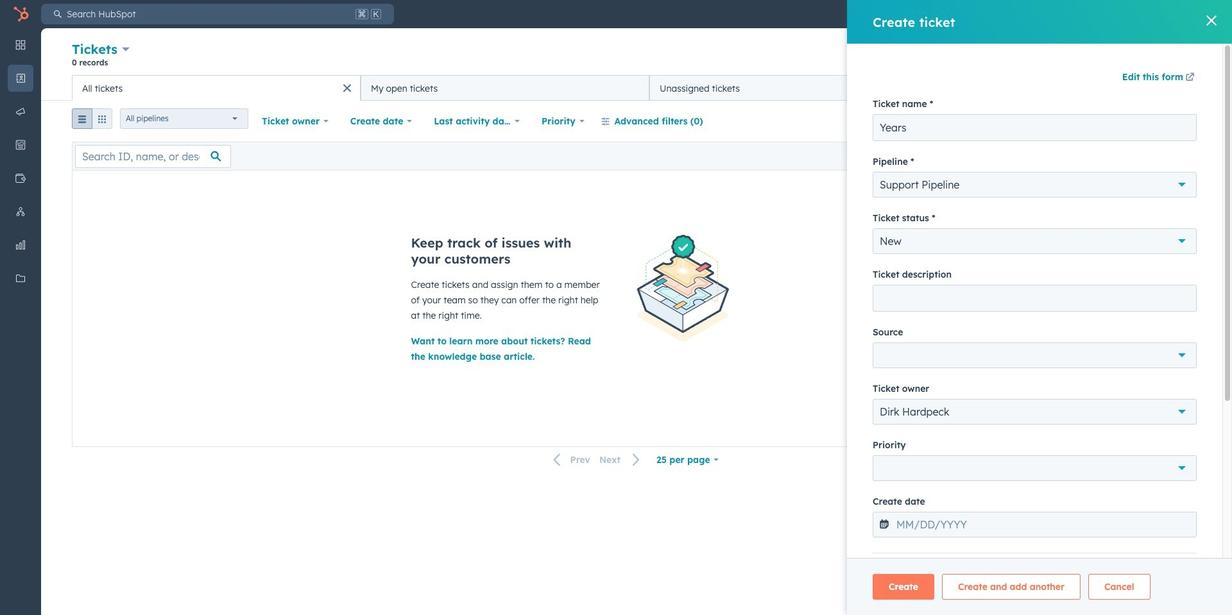 Task type: locate. For each thing, give the bounding box(es) containing it.
dirk hardpeck image
[[1135, 9, 1146, 19]]

marketplaces image
[[1013, 9, 1023, 19]]

menu item
[[1089, 0, 1109, 28]]

settings image
[[1067, 9, 1077, 19]]

Search HubSpot search field
[[62, 4, 353, 24]]

banner
[[72, 40, 1202, 75]]

group
[[72, 109, 112, 134]]

menu
[[897, 0, 1225, 28], [0, 28, 41, 584]]

0 horizontal spatial menu
[[0, 28, 41, 584]]



Task type: vqa. For each thing, say whether or not it's contained in the screenshot.
"Pagination" navigation
yes



Task type: describe. For each thing, give the bounding box(es) containing it.
pagination navigation
[[546, 452, 649, 469]]

Search ID, name, or description search field
[[75, 145, 231, 168]]

1 horizontal spatial menu
[[897, 0, 1225, 28]]



